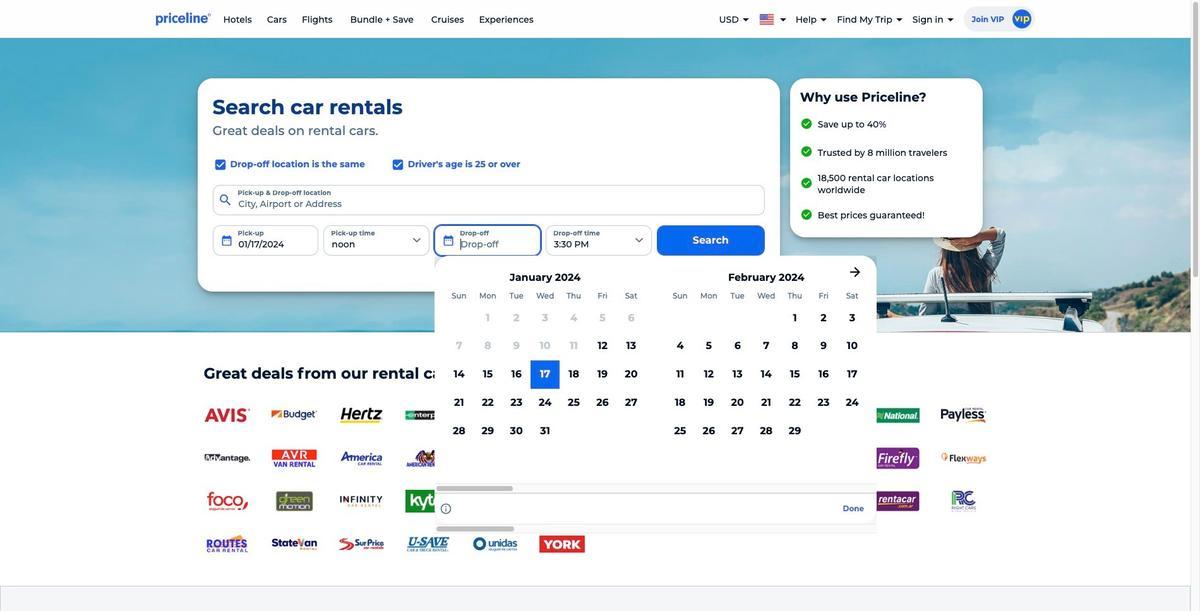 Task type: locate. For each thing, give the bounding box(es) containing it.
vip badge icon image
[[1013, 9, 1032, 28]]

infinity image
[[338, 491, 384, 513]]

calendar image for drop-off "field"
[[443, 234, 455, 247]]

2 calendar image from the left
[[443, 234, 455, 247]]

rentacar image
[[874, 491, 920, 513]]

otoq image
[[740, 491, 786, 513]]

budget image
[[271, 405, 317, 427]]

calendar image
[[220, 234, 233, 247], [443, 234, 455, 247]]

enterprise image
[[405, 405, 451, 427]]

fox image
[[807, 405, 853, 427]]

1 horizontal spatial calendar image
[[443, 234, 455, 247]]

routes image
[[204, 534, 250, 556]]

unidas image
[[472, 534, 518, 556]]

midway image
[[539, 491, 585, 513]]

advantage image
[[204, 448, 250, 470]]

Pick-up field
[[213, 226, 319, 256]]

0 horizontal spatial calendar image
[[220, 234, 233, 247]]

sixt image
[[740, 405, 786, 427]]

dollar image
[[472, 405, 518, 427]]

1 calendar image from the left
[[220, 234, 233, 247]]

america car rental image
[[338, 448, 384, 470]]

payless image
[[941, 408, 987, 424]]

nü image
[[673, 491, 719, 513]]

nextcar image
[[606, 491, 652, 513]]

thrifty image
[[606, 405, 652, 427]]

en us image
[[760, 12, 780, 25]]

kyte image
[[405, 491, 451, 513]]



Task type: vqa. For each thing, say whether or not it's contained in the screenshot.
option group
no



Task type: describe. For each thing, give the bounding box(es) containing it.
firefly image
[[874, 448, 920, 470]]

mex image
[[472, 491, 518, 513]]

show march 2024 image
[[848, 265, 864, 280]]

Drop-off field
[[435, 226, 541, 256]]

american image
[[405, 448, 451, 470]]

york image
[[539, 534, 585, 556]]

hertz image
[[338, 405, 384, 427]]

City, Airport or Address text field
[[213, 185, 765, 215]]

alamo image
[[539, 405, 585, 427]]

airport van rental image
[[271, 448, 317, 470]]

national image
[[874, 405, 920, 427]]

avis image
[[204, 405, 250, 427]]

foco image
[[204, 491, 250, 513]]

ace image
[[673, 405, 719, 427]]

flexways image
[[941, 448, 987, 470]]

priceless image
[[807, 491, 853, 513]]

surprice image
[[338, 534, 384, 556]]

state van rental image
[[271, 534, 317, 556]]

calendar image for "pick-up" field on the top left of page
[[220, 234, 233, 247]]

u save image
[[405, 534, 451, 556]]

priceline.com home image
[[156, 12, 211, 26]]

green motion image
[[271, 491, 317, 513]]

right cars image
[[941, 491, 987, 513]]



